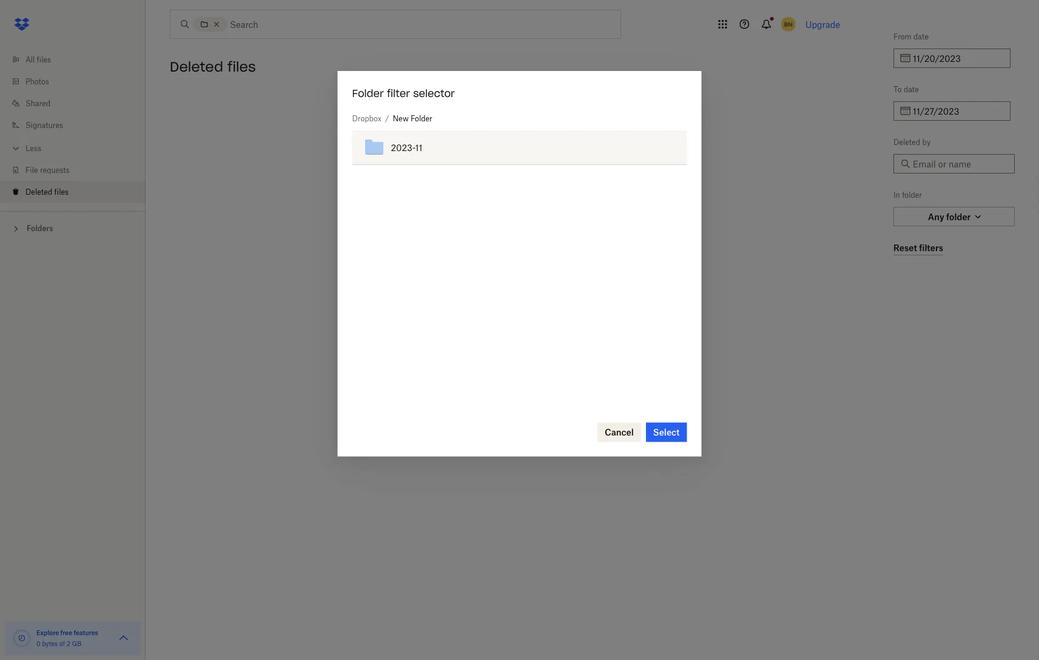 Task type: vqa. For each thing, say whether or not it's contained in the screenshot.
the rightmost Default
no



Task type: locate. For each thing, give the bounding box(es) containing it.
0 horizontal spatial folder
[[352, 87, 384, 99]]

deleted
[[170, 58, 223, 75], [894, 137, 921, 147], [25, 187, 52, 196]]

features
[[74, 629, 98, 637]]

1 cell from the left
[[648, 130, 668, 165]]

folder filter selector dialog
[[338, 71, 702, 457]]

to
[[894, 85, 902, 94]]

explore
[[36, 629, 59, 637]]

folder
[[352, 87, 384, 99], [411, 114, 433, 123]]

deleted files
[[170, 58, 256, 75], [25, 187, 69, 196]]

1 vertical spatial folder
[[411, 114, 433, 123]]

2
[[67, 640, 70, 648]]

shared
[[25, 99, 50, 108]]

free
[[60, 629, 72, 637]]

0 vertical spatial folder
[[352, 87, 384, 99]]

/
[[385, 114, 389, 123]]

2 horizontal spatial files
[[228, 58, 256, 75]]

0 vertical spatial date
[[914, 32, 929, 41]]

in folder
[[894, 190, 923, 199]]

photos link
[[10, 70, 146, 92]]

dropbox link
[[352, 112, 382, 124]]

dropbox image
[[10, 12, 34, 36]]

1 horizontal spatial deleted files
[[170, 58, 256, 75]]

list containing all files
[[0, 41, 146, 211]]

1 vertical spatial deleted
[[894, 137, 921, 147]]

gb
[[72, 640, 81, 648]]

deleted files link
[[10, 181, 146, 203]]

0 horizontal spatial deleted files
[[25, 187, 69, 196]]

date right from
[[914, 32, 929, 41]]

from
[[894, 32, 912, 41]]

selector
[[413, 87, 455, 99]]

0 horizontal spatial files
[[37, 55, 51, 64]]

select button
[[646, 423, 687, 442]]

dropbox
[[352, 114, 382, 123]]

upgrade link
[[806, 19, 841, 29]]

files
[[37, 55, 51, 64], [228, 58, 256, 75], [54, 187, 69, 196]]

less
[[25, 144, 41, 153]]

to date
[[894, 85, 919, 94]]

date right to
[[904, 85, 919, 94]]

To date text field
[[913, 104, 1004, 118]]

by
[[923, 137, 931, 147]]

2 cell from the left
[[668, 130, 687, 165]]

deleted files list item
[[0, 181, 146, 203]]

new
[[393, 114, 409, 123]]

1 horizontal spatial deleted
[[170, 58, 223, 75]]

deleted inside list item
[[25, 187, 52, 196]]

1 vertical spatial deleted files
[[25, 187, 69, 196]]

folder up dropbox link
[[352, 87, 384, 99]]

folder right new
[[411, 114, 433, 123]]

2 horizontal spatial deleted
[[894, 137, 921, 147]]

files inside list item
[[54, 187, 69, 196]]

date
[[914, 32, 929, 41], [904, 85, 919, 94]]

list
[[0, 41, 146, 211]]

cancel
[[605, 427, 634, 438]]

2023-11 table
[[352, 130, 687, 165]]

cell
[[648, 130, 668, 165], [668, 130, 687, 165]]

date for to date
[[904, 85, 919, 94]]

files for all files link
[[37, 55, 51, 64]]

files for deleted files link
[[54, 187, 69, 196]]

cancel button
[[598, 423, 641, 442]]

0 vertical spatial deleted
[[170, 58, 223, 75]]

deleted by
[[894, 137, 931, 147]]

2023-11 row
[[352, 130, 687, 165]]

1 vertical spatial date
[[904, 85, 919, 94]]

2 vertical spatial deleted
[[25, 187, 52, 196]]

11
[[415, 142, 423, 153]]

1 horizontal spatial files
[[54, 187, 69, 196]]

0 horizontal spatial deleted
[[25, 187, 52, 196]]



Task type: describe. For each thing, give the bounding box(es) containing it.
0 vertical spatial deleted files
[[170, 58, 256, 75]]

of
[[59, 640, 65, 648]]

date for from date
[[914, 32, 929, 41]]

From date text field
[[913, 52, 1004, 65]]

in
[[894, 190, 901, 199]]

signatures
[[25, 120, 63, 130]]

all
[[25, 55, 35, 64]]

2023-11 row group
[[352, 130, 687, 165]]

folders button
[[0, 219, 146, 237]]

less image
[[10, 142, 22, 154]]

from date
[[894, 32, 929, 41]]

all files link
[[10, 49, 146, 70]]

select
[[653, 427, 680, 438]]

folders
[[27, 224, 53, 233]]

all files
[[25, 55, 51, 64]]

signatures link
[[10, 114, 146, 136]]

file
[[25, 165, 38, 174]]

quota usage element
[[12, 629, 32, 648]]

requests
[[40, 165, 70, 174]]

1 horizontal spatial folder
[[411, 114, 433, 123]]

explore free features 0 bytes of 2 gb
[[36, 629, 98, 648]]

file requests link
[[10, 159, 146, 181]]

deleted files inside list item
[[25, 187, 69, 196]]

file requests
[[25, 165, 70, 174]]

photos
[[25, 77, 49, 86]]

folder filter selector
[[352, 87, 455, 99]]

shared link
[[10, 92, 146, 114]]

2023-11
[[391, 142, 423, 153]]

dropbox / new folder
[[352, 114, 433, 123]]

2023-
[[391, 142, 415, 153]]

filter
[[387, 87, 410, 99]]

upgrade
[[806, 19, 841, 29]]

bytes
[[42, 640, 58, 648]]

0
[[36, 640, 40, 648]]

folder
[[903, 190, 923, 199]]



